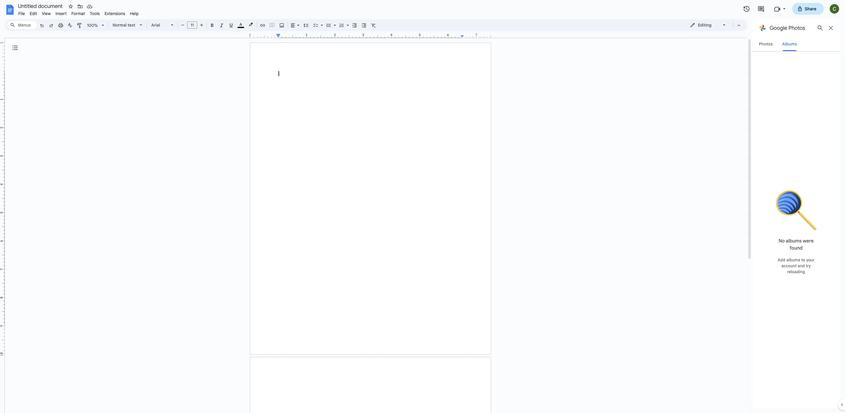Task type: locate. For each thing, give the bounding box(es) containing it.
application
[[0, 0, 846, 413]]

editing
[[699, 22, 712, 28]]

extensions
[[105, 11, 125, 16]]

Zoom field
[[85, 21, 107, 30]]

bulleted list menu image
[[333, 21, 336, 23]]

top margin image
[[0, 43, 4, 73]]

right margin image
[[461, 33, 491, 38]]

main toolbar
[[37, 0, 379, 278]]

extensions menu item
[[102, 10, 128, 17]]

menu bar containing file
[[16, 8, 141, 17]]

tools menu item
[[87, 10, 102, 17]]

Star checkbox
[[67, 2, 75, 11]]

application containing share
[[0, 0, 846, 413]]

menu bar banner
[[0, 0, 846, 413]]

menu bar
[[16, 8, 141, 17]]

menu bar inside menu bar banner
[[16, 8, 141, 17]]

file menu item
[[16, 10, 27, 17]]

format
[[71, 11, 85, 16]]

highlight color image
[[248, 21, 254, 28]]

left margin image
[[250, 33, 280, 38]]

1
[[249, 33, 251, 37]]

Menus field
[[7, 21, 37, 29]]

arial
[[151, 22, 160, 28]]

checklist menu image
[[320, 21, 323, 23]]

file
[[18, 11, 25, 16]]

tools
[[90, 11, 100, 16]]

text
[[128, 22, 135, 28]]

view menu item
[[40, 10, 53, 17]]

styles list. normal text selected. option
[[113, 21, 136, 29]]

insert
[[56, 11, 67, 16]]



Task type: vqa. For each thing, say whether or not it's contained in the screenshot.
rightmost '2023_la_survey_1_report Google Docs' element
no



Task type: describe. For each thing, give the bounding box(es) containing it.
Font size text field
[[188, 22, 197, 29]]

share button
[[793, 3, 825, 15]]

normal text
[[113, 22, 135, 28]]

Font size field
[[187, 22, 200, 29]]

normal
[[113, 22, 127, 28]]

insert menu item
[[53, 10, 69, 17]]

editing button
[[687, 21, 731, 30]]

Zoom text field
[[86, 21, 100, 30]]

mode and view toolbar
[[686, 19, 744, 31]]

share
[[806, 6, 817, 12]]

insert image image
[[279, 21, 285, 29]]

line & paragraph spacing image
[[303, 21, 310, 29]]

font list. arial selected. option
[[151, 21, 168, 29]]

edit
[[30, 11, 37, 16]]

text color image
[[238, 21, 244, 28]]

help
[[130, 11, 139, 16]]

help menu item
[[128, 10, 141, 17]]

bottom margin image
[[0, 324, 4, 354]]

Rename text field
[[16, 2, 66, 9]]

edit menu item
[[27, 10, 40, 17]]

view
[[42, 11, 51, 16]]

format menu item
[[69, 10, 87, 17]]



